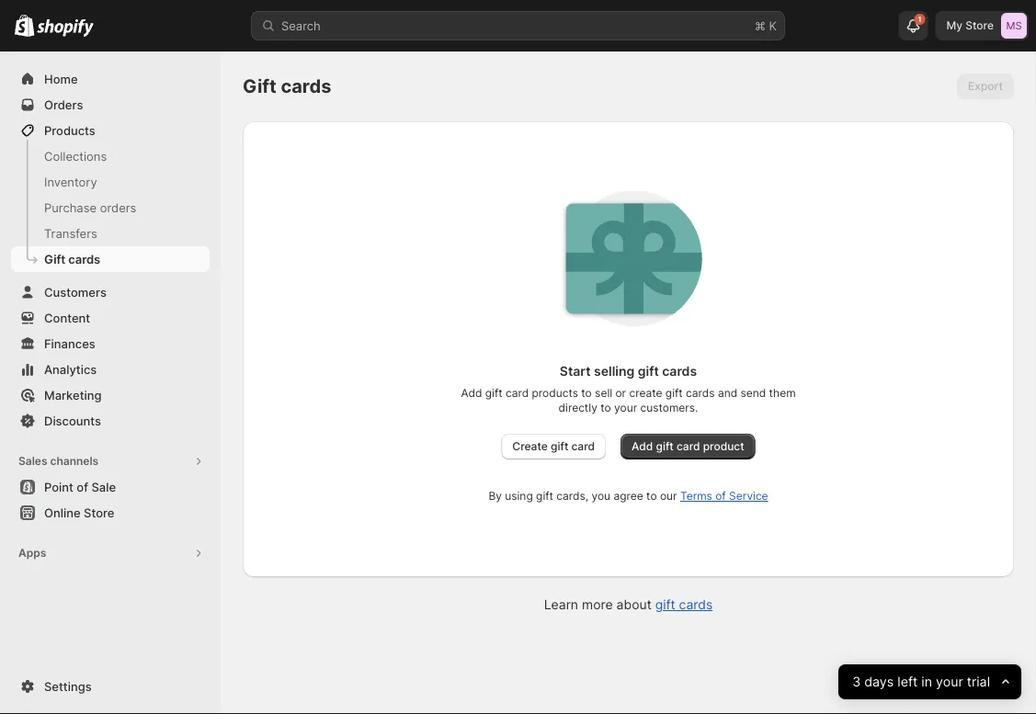 Task type: vqa. For each thing, say whether or not it's contained in the screenshot.
leftmost THE YOU
no



Task type: describe. For each thing, give the bounding box(es) containing it.
days
[[865, 675, 894, 691]]

sale
[[91, 480, 116, 495]]

online store button
[[0, 501, 221, 526]]

collections
[[44, 149, 107, 163]]

online store link
[[11, 501, 210, 526]]

cards right about
[[680, 598, 713, 613]]

using
[[505, 490, 533, 503]]

orders
[[100, 201, 137, 215]]

agree
[[614, 490, 644, 503]]

service
[[730, 490, 769, 503]]

search
[[282, 18, 321, 33]]

⌘
[[755, 18, 766, 33]]

start
[[560, 364, 591, 380]]

by using gift cards, you agree to our terms of service
[[489, 490, 769, 503]]

start selling gift cards
[[560, 364, 698, 380]]

add gift card product
[[632, 440, 745, 454]]

about
[[617, 598, 652, 613]]

transfers link
[[11, 221, 210, 247]]

gift cards link
[[656, 598, 713, 613]]

products link
[[11, 118, 210, 144]]

gift right using
[[536, 490, 554, 503]]

my store
[[947, 19, 995, 32]]

by
[[489, 490, 502, 503]]

add for add gift card products to sell or create gift cards and send them directly to your customers.
[[461, 387, 482, 400]]

left
[[898, 675, 918, 691]]

inventory
[[44, 175, 97, 189]]

card for add gift card product
[[677, 440, 701, 454]]

them
[[770, 387, 796, 400]]

analytics link
[[11, 357, 210, 383]]

more
[[582, 598, 613, 613]]

home
[[44, 72, 78, 86]]

store for my store
[[966, 19, 995, 32]]

add gift card product button
[[621, 434, 756, 460]]

your inside dropdown button
[[936, 675, 964, 691]]

sell
[[595, 387, 613, 400]]

orders
[[44, 98, 83, 112]]

sales
[[18, 455, 47, 468]]

gift up create
[[638, 364, 659, 380]]

marketing link
[[11, 383, 210, 408]]

card for add gift card products to sell or create gift cards and send them directly to your customers.
[[506, 387, 529, 400]]

content
[[44, 311, 90, 325]]

gift cards inside gift cards link
[[44, 252, 100, 266]]

sales channels
[[18, 455, 99, 468]]

in
[[922, 675, 933, 691]]

point of sale link
[[11, 475, 210, 501]]

cards down search at the top left of page
[[281, 75, 332, 98]]

or
[[616, 387, 627, 400]]

3 days left in your trial
[[853, 675, 991, 691]]

1 button
[[899, 11, 929, 40]]

1 horizontal spatial to
[[601, 402, 612, 415]]

export button
[[958, 74, 1015, 99]]

gift left products
[[486, 387, 503, 400]]

1 horizontal spatial shopify image
[[37, 19, 94, 37]]

terms
[[681, 490, 713, 503]]

customers
[[44, 285, 107, 299]]

online
[[44, 506, 81, 520]]

k
[[770, 18, 777, 33]]



Task type: locate. For each thing, give the bounding box(es) containing it.
collections link
[[11, 144, 210, 169]]

add
[[461, 387, 482, 400], [632, 440, 654, 454]]

card for create gift card
[[572, 440, 595, 454]]

your inside add gift card products to sell or create gift cards and send them directly to your customers.
[[615, 402, 638, 415]]

gift cards link
[[11, 247, 210, 272]]

your
[[615, 402, 638, 415], [936, 675, 964, 691]]

add for add gift card product
[[632, 440, 654, 454]]

of
[[77, 480, 88, 495], [716, 490, 727, 503]]

1 horizontal spatial store
[[966, 19, 995, 32]]

card inside button
[[677, 440, 701, 454]]

1 vertical spatial gift
[[44, 252, 65, 266]]

of left sale at the bottom left of page
[[77, 480, 88, 495]]

2 horizontal spatial to
[[647, 490, 657, 503]]

point of sale
[[44, 480, 116, 495]]

gift inside button
[[656, 440, 674, 454]]

cards inside add gift card products to sell or create gift cards and send them directly to your customers.
[[686, 387, 715, 400]]

learn more about gift cards
[[544, 598, 713, 613]]

finances
[[44, 337, 95, 351]]

store down sale at the bottom left of page
[[84, 506, 114, 520]]

directly
[[559, 402, 598, 415]]

0 horizontal spatial to
[[582, 387, 592, 400]]

3
[[853, 675, 861, 691]]

store right my
[[966, 19, 995, 32]]

create
[[630, 387, 663, 400]]

0 horizontal spatial add
[[461, 387, 482, 400]]

add inside button
[[632, 440, 654, 454]]

purchase orders
[[44, 201, 137, 215]]

card left product
[[677, 440, 701, 454]]

you
[[592, 490, 611, 503]]

cards left and
[[686, 387, 715, 400]]

settings link
[[11, 674, 210, 700]]

your down or
[[615, 402, 638, 415]]

1 horizontal spatial card
[[572, 440, 595, 454]]

1 vertical spatial store
[[84, 506, 114, 520]]

to up directly at bottom
[[582, 387, 592, 400]]

1 vertical spatial to
[[601, 402, 612, 415]]

1 horizontal spatial gift cards
[[243, 75, 332, 98]]

products
[[44, 123, 96, 138]]

discounts link
[[11, 408, 210, 434]]

shopify image
[[15, 14, 34, 37], [37, 19, 94, 37]]

gift cards down search at the top left of page
[[243, 75, 332, 98]]

learn
[[544, 598, 579, 613]]

content link
[[11, 305, 210, 331]]

0 horizontal spatial gift
[[44, 252, 65, 266]]

inventory link
[[11, 169, 210, 195]]

store for online store
[[84, 506, 114, 520]]

cards
[[281, 75, 332, 98], [68, 252, 100, 266], [663, 364, 698, 380], [686, 387, 715, 400], [680, 598, 713, 613]]

export
[[969, 80, 1004, 93]]

0 vertical spatial store
[[966, 19, 995, 32]]

0 horizontal spatial card
[[506, 387, 529, 400]]

products
[[532, 387, 579, 400]]

of inside "button"
[[77, 480, 88, 495]]

1 vertical spatial gift cards
[[44, 252, 100, 266]]

card inside button
[[572, 440, 595, 454]]

add inside add gift card products to sell or create gift cards and send them directly to your customers.
[[461, 387, 482, 400]]

and
[[718, 387, 738, 400]]

selling
[[594, 364, 635, 380]]

to
[[582, 387, 592, 400], [601, 402, 612, 415], [647, 490, 657, 503]]

add left products
[[461, 387, 482, 400]]

send
[[741, 387, 767, 400]]

to left our
[[647, 490, 657, 503]]

of right terms
[[716, 490, 727, 503]]

point of sale button
[[0, 475, 221, 501]]

online store
[[44, 506, 114, 520]]

analytics
[[44, 362, 97, 377]]

discounts
[[44, 414, 101, 428]]

0 horizontal spatial shopify image
[[15, 14, 34, 37]]

0 vertical spatial your
[[615, 402, 638, 415]]

your right the in
[[936, 675, 964, 691]]

0 vertical spatial gift cards
[[243, 75, 332, 98]]

terms of service link
[[681, 490, 769, 503]]

orders link
[[11, 92, 210, 118]]

to down sell
[[601, 402, 612, 415]]

gift right about
[[656, 598, 676, 613]]

purchase
[[44, 201, 97, 215]]

1 vertical spatial your
[[936, 675, 964, 691]]

gift
[[638, 364, 659, 380], [486, 387, 503, 400], [666, 387, 683, 400], [551, 440, 569, 454], [656, 440, 674, 454], [536, 490, 554, 503], [656, 598, 676, 613]]

3 days left in your trial button
[[839, 665, 1022, 700]]

customers link
[[11, 280, 210, 305]]

cards,
[[557, 490, 589, 503]]

finances link
[[11, 331, 210, 357]]

apps
[[18, 547, 46, 560]]

cards down transfers
[[68, 252, 100, 266]]

1 horizontal spatial add
[[632, 440, 654, 454]]

customers.
[[641, 402, 699, 415]]

apps button
[[11, 541, 210, 567]]

1 horizontal spatial your
[[936, 675, 964, 691]]

0 vertical spatial to
[[582, 387, 592, 400]]

create gift card button
[[502, 434, 606, 460]]

product
[[704, 440, 745, 454]]

gift right create
[[551, 440, 569, 454]]

store inside online store link
[[84, 506, 114, 520]]

marketing
[[44, 388, 102, 403]]

card
[[506, 387, 529, 400], [572, 440, 595, 454], [677, 440, 701, 454]]

transfers
[[44, 226, 97, 241]]

1 vertical spatial add
[[632, 440, 654, 454]]

2 vertical spatial to
[[647, 490, 657, 503]]

2 horizontal spatial card
[[677, 440, 701, 454]]

card inside add gift card products to sell or create gift cards and send them directly to your customers.
[[506, 387, 529, 400]]

gift up customers.
[[666, 387, 683, 400]]

gift
[[243, 75, 277, 98], [44, 252, 65, 266]]

0 horizontal spatial gift cards
[[44, 252, 100, 266]]

create
[[513, 440, 548, 454]]

1 horizontal spatial of
[[716, 490, 727, 503]]

0 horizontal spatial of
[[77, 480, 88, 495]]

settings
[[44, 680, 92, 694]]

0 horizontal spatial store
[[84, 506, 114, 520]]

add gift card products to sell or create gift cards and send them directly to your customers.
[[461, 387, 796, 415]]

gift inside button
[[551, 440, 569, 454]]

0 vertical spatial gift
[[243, 75, 277, 98]]

cards up customers.
[[663, 364, 698, 380]]

my store image
[[1002, 13, 1028, 39]]

gift down customers.
[[656, 440, 674, 454]]

sales channels button
[[11, 449, 210, 475]]

card down directly at bottom
[[572, 440, 595, 454]]

card left products
[[506, 387, 529, 400]]

point
[[44, 480, 74, 495]]

purchase orders link
[[11, 195, 210, 221]]

1 horizontal spatial gift
[[243, 75, 277, 98]]

⌘ k
[[755, 18, 777, 33]]

1
[[919, 15, 922, 24]]

add down customers.
[[632, 440, 654, 454]]

create gift card
[[513, 440, 595, 454]]

my
[[947, 19, 963, 32]]

gift cards down transfers
[[44, 252, 100, 266]]

0 horizontal spatial your
[[615, 402, 638, 415]]

home link
[[11, 66, 210, 92]]

0 vertical spatial add
[[461, 387, 482, 400]]

trial
[[967, 675, 991, 691]]

our
[[661, 490, 678, 503]]

channels
[[50, 455, 99, 468]]



